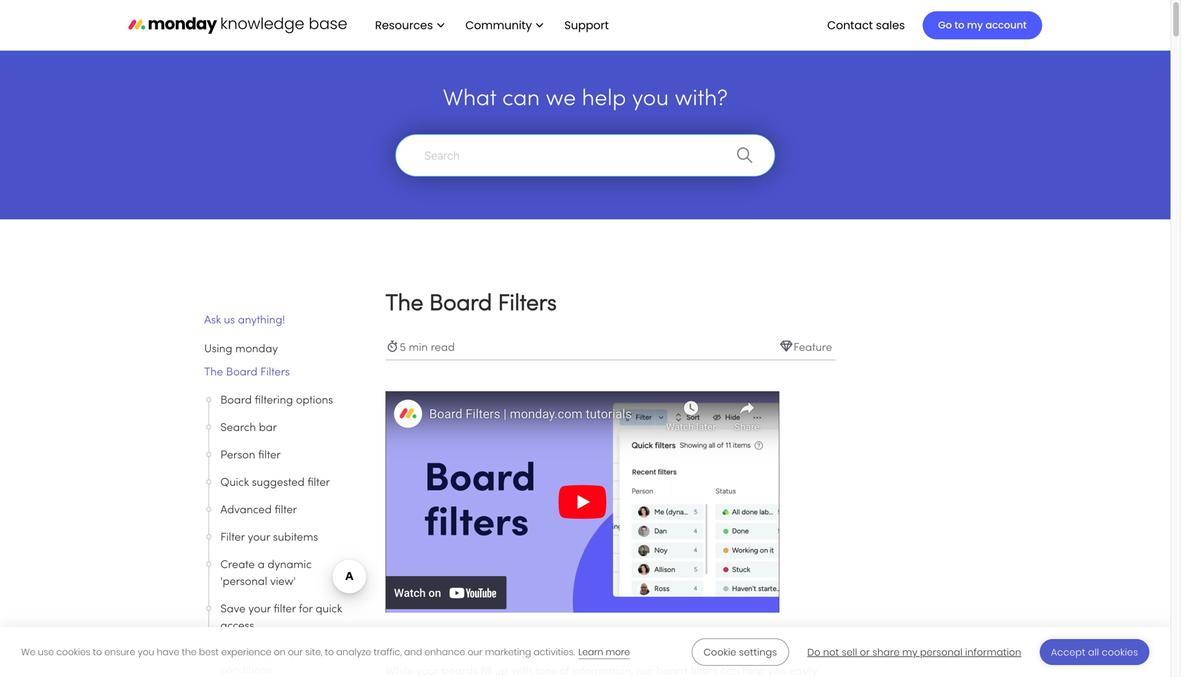 Task type: vqa. For each thing, say whether or not it's contained in the screenshot.
out
no



Task type: describe. For each thing, give the bounding box(es) containing it.
1 vertical spatial filters
[[261, 368, 290, 378]]

none search field inside main content
[[389, 134, 783, 177]]

dialog containing cookie settings
[[0, 627, 1171, 677]]

the inside understanding the conditions
[[299, 649, 315, 659]]

best
[[199, 646, 219, 659]]

advanced
[[221, 505, 272, 516]]

help
[[582, 89, 627, 110]]

quick suggested filter
[[221, 478, 330, 489]]

cookie settings button
[[692, 639, 790, 666]]

filter right suggested
[[308, 478, 330, 489]]

support
[[565, 17, 609, 33]]

information
[[966, 646, 1022, 659]]

us
[[224, 315, 235, 326]]

cookies for use
[[56, 646, 90, 659]]

filter inside save your filter for quick access
[[274, 605, 296, 615]]

list containing resources
[[361, 0, 620, 51]]

learn more link
[[579, 646, 630, 659]]

with?
[[675, 89, 728, 110]]

search
[[221, 423, 256, 434]]

quick
[[221, 478, 249, 489]]

your for save
[[249, 605, 271, 615]]

to inside "link"
[[955, 18, 965, 32]]

subitems
[[273, 533, 318, 543]]

we
[[546, 89, 576, 110]]

settings
[[739, 646, 778, 659]]

ask us anything!
[[204, 315, 285, 326]]

quick
[[316, 605, 342, 615]]

advanced filter link
[[221, 502, 351, 519]]

more
[[606, 646, 630, 659]]

using monday
[[204, 344, 278, 355]]

filtering
[[255, 396, 293, 406]]

cookie settings
[[704, 646, 778, 659]]

create
[[221, 560, 255, 571]]

resources link
[[368, 13, 452, 37]]

filter your subitems
[[221, 533, 321, 543]]

traffic,
[[374, 646, 402, 659]]

create a dynamic 'personal view' link
[[221, 557, 351, 591]]

1 vertical spatial board
[[226, 368, 258, 378]]

read
[[431, 343, 455, 353]]

anything!
[[238, 315, 285, 326]]

ask us anything! link
[[204, 312, 352, 329]]

sales
[[876, 17, 906, 33]]

the board filters link
[[204, 364, 352, 381]]

quick suggested filter link
[[221, 475, 351, 492]]

monday
[[236, 344, 278, 355]]

cookie
[[704, 646, 737, 659]]

board filtering options
[[221, 396, 333, 406]]

have
[[157, 646, 179, 659]]

0 vertical spatial you
[[632, 89, 669, 110]]

ask
[[204, 315, 221, 326]]

using monday link
[[204, 344, 278, 355]]

can
[[503, 89, 540, 110]]

suggested
[[252, 478, 305, 489]]

understanding the conditions
[[221, 649, 315, 676]]

min
[[409, 343, 428, 353]]

do not sell or share my personal information
[[808, 646, 1022, 659]]

0 horizontal spatial to
[[93, 646, 102, 659]]

your for filter
[[248, 533, 270, 543]]

bar
[[259, 423, 277, 434]]

contact sales link
[[821, 13, 913, 37]]

and
[[404, 646, 422, 659]]

5 min read
[[400, 343, 455, 353]]

my inside "link"
[[968, 18, 984, 32]]

0 vertical spatial board
[[429, 294, 492, 315]]

main element
[[361, 0, 1043, 51]]

go to my account link
[[923, 11, 1043, 39]]

main content containing what can we help you with?
[[0, 42, 1171, 677]]

do not sell or share my personal information button
[[797, 639, 1033, 665]]

advanced filter
[[221, 505, 297, 516]]

use
[[38, 646, 54, 659]]

0 horizontal spatial the
[[204, 368, 223, 378]]

0 vertical spatial filters
[[498, 294, 557, 315]]

filter
[[221, 533, 245, 543]]

account
[[986, 18, 1027, 32]]

go to my account
[[939, 18, 1027, 32]]

understanding
[[221, 649, 296, 659]]

board filtering options link
[[221, 393, 351, 409]]

we use cookies to ensure you have the best experience on our site, to analyze traffic, and enhance our marketing activities. learn more
[[21, 646, 630, 659]]

search bar link
[[221, 420, 351, 437]]

community link
[[459, 13, 551, 37]]

what
[[443, 89, 497, 110]]

enhance
[[425, 646, 466, 659]]

we
[[21, 646, 36, 659]]

1 our from the left
[[288, 646, 303, 659]]

or
[[860, 646, 870, 659]]



Task type: locate. For each thing, give the bounding box(es) containing it.
filter left for
[[274, 605, 296, 615]]

the right "on"
[[299, 649, 315, 659]]

person filter link
[[221, 447, 351, 464]]

1 horizontal spatial our
[[468, 646, 483, 659]]

0 horizontal spatial our
[[288, 646, 303, 659]]

1 vertical spatial the board filters
[[204, 368, 290, 378]]

on
[[274, 646, 286, 659]]

the up 5
[[386, 294, 424, 315]]

you right 'help'
[[632, 89, 669, 110]]

0 vertical spatial your
[[248, 533, 270, 543]]

2 vertical spatial board
[[221, 396, 252, 406]]

a
[[258, 560, 265, 571]]

all
[[1089, 646, 1100, 659]]

to
[[955, 18, 965, 32], [93, 646, 102, 659], [325, 646, 334, 659]]

filter down quick suggested filter link
[[275, 505, 297, 516]]

go
[[939, 18, 953, 32]]

filters
[[498, 294, 557, 315], [261, 368, 290, 378]]

your right filter
[[248, 533, 270, 543]]

2 cookies from the left
[[1102, 646, 1139, 659]]

2 horizontal spatial to
[[955, 18, 965, 32]]

save your filter for quick access link
[[221, 601, 351, 635]]

ensure
[[104, 646, 135, 659]]

0 horizontal spatial my
[[903, 646, 918, 659]]

person
[[221, 451, 255, 461]]

to left ensure
[[93, 646, 102, 659]]

1 horizontal spatial the board filters
[[386, 294, 557, 315]]

to right the go
[[955, 18, 965, 32]]

search bar
[[221, 423, 277, 434]]

save your filter for quick access
[[221, 605, 342, 632]]

using
[[204, 344, 233, 355]]

dialog
[[0, 627, 1171, 677]]

options
[[296, 396, 333, 406]]

what can we help you with?
[[443, 89, 728, 110]]

community
[[466, 17, 532, 33]]

accept all cookies
[[1052, 646, 1139, 659]]

1 vertical spatial the
[[204, 368, 223, 378]]

the
[[182, 646, 197, 659], [299, 649, 315, 659]]

0 vertical spatial my
[[968, 18, 984, 32]]

board
[[429, 294, 492, 315], [226, 368, 258, 378], [221, 396, 252, 406]]

the board filters down the using monday link
[[204, 368, 290, 378]]

the board filters
[[386, 294, 557, 315], [204, 368, 290, 378]]

resources
[[375, 17, 433, 33]]

filter
[[258, 451, 281, 461], [308, 478, 330, 489], [275, 505, 297, 516], [274, 605, 296, 615]]

learn
[[579, 646, 604, 659]]

0 horizontal spatial the
[[182, 646, 197, 659]]

you
[[632, 89, 669, 110], [138, 646, 154, 659]]

your inside save your filter for quick access
[[249, 605, 271, 615]]

the down using
[[204, 368, 223, 378]]

contact sales
[[828, 17, 906, 33]]

1 horizontal spatial you
[[632, 89, 669, 110]]

for
[[299, 605, 313, 615]]

access
[[221, 621, 254, 632]]

1 horizontal spatial the
[[386, 294, 424, 315]]

your right save
[[249, 605, 271, 615]]

not
[[824, 646, 840, 659]]

accept
[[1052, 646, 1086, 659]]

board up search
[[221, 396, 252, 406]]

dynamic
[[268, 560, 312, 571]]

1 horizontal spatial to
[[325, 646, 334, 659]]

1 horizontal spatial my
[[968, 18, 984, 32]]

5
[[400, 343, 406, 353]]

0 vertical spatial the board filters
[[386, 294, 557, 315]]

personal
[[921, 646, 963, 659]]

feature
[[794, 343, 833, 353]]

our right "on"
[[288, 646, 303, 659]]

None search field
[[389, 134, 783, 177]]

cookies right use
[[56, 646, 90, 659]]

filter your subitems link
[[221, 530, 351, 547]]

save
[[221, 605, 246, 615]]

cookies for all
[[1102, 646, 1139, 659]]

experience
[[221, 646, 272, 659]]

site,
[[305, 646, 323, 659]]

0 horizontal spatial you
[[138, 646, 154, 659]]

activities.
[[534, 646, 575, 659]]

analyze
[[337, 646, 371, 659]]

person filter
[[221, 451, 281, 461]]

cookies right all
[[1102, 646, 1139, 659]]

the inside dialog
[[182, 646, 197, 659]]

to right the site,
[[325, 646, 334, 659]]

my inside button
[[903, 646, 918, 659]]

cookies inside button
[[1102, 646, 1139, 659]]

view'
[[270, 577, 296, 588]]

my
[[968, 18, 984, 32], [903, 646, 918, 659]]

the left best on the bottom of page
[[182, 646, 197, 659]]

accept all cookies button
[[1040, 639, 1150, 665]]

my right share
[[903, 646, 918, 659]]

0 horizontal spatial cookies
[[56, 646, 90, 659]]

list
[[361, 0, 620, 51]]

0 horizontal spatial the board filters
[[204, 368, 290, 378]]

you inside dialog
[[138, 646, 154, 659]]

marketing
[[485, 646, 531, 659]]

share
[[873, 646, 900, 659]]

main content
[[0, 42, 1171, 677]]

create a dynamic 'personal view'
[[221, 560, 312, 588]]

1 vertical spatial your
[[249, 605, 271, 615]]

monday.com logo image
[[128, 10, 347, 40]]

1 vertical spatial you
[[138, 646, 154, 659]]

filter down bar in the bottom left of the page
[[258, 451, 281, 461]]

0 vertical spatial the
[[386, 294, 424, 315]]

the board filters up read
[[386, 294, 557, 315]]

1 horizontal spatial filters
[[498, 294, 557, 315]]

my right the go
[[968, 18, 984, 32]]

2 our from the left
[[468, 646, 483, 659]]

'personal
[[221, 577, 267, 588]]

Search search field
[[396, 134, 776, 177]]

1 horizontal spatial cookies
[[1102, 646, 1139, 659]]

our right enhance
[[468, 646, 483, 659]]

understanding the conditions link
[[221, 646, 351, 677]]

do
[[808, 646, 821, 659]]

board up read
[[429, 294, 492, 315]]

cookies
[[56, 646, 90, 659], [1102, 646, 1139, 659]]

board down the using monday link
[[226, 368, 258, 378]]

you left have
[[138, 646, 154, 659]]

0 horizontal spatial filters
[[261, 368, 290, 378]]

sell
[[842, 646, 858, 659]]

1 vertical spatial my
[[903, 646, 918, 659]]

1 cookies from the left
[[56, 646, 90, 659]]

your
[[248, 533, 270, 543], [249, 605, 271, 615]]

contact
[[828, 17, 873, 33]]

1 horizontal spatial the
[[299, 649, 315, 659]]



